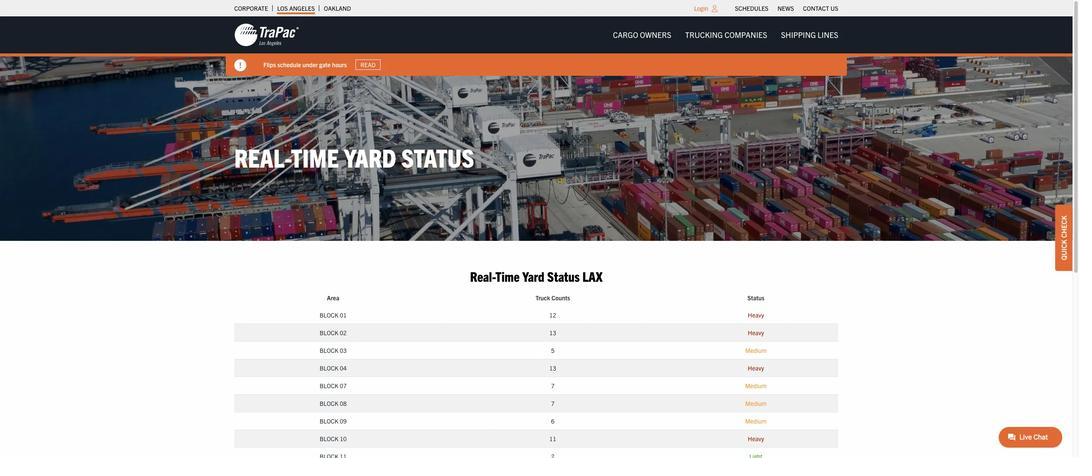 Task type: locate. For each thing, give the bounding box(es) containing it.
3 medium from the top
[[746, 400, 767, 408]]

menu bar containing schedules
[[731, 2, 843, 14]]

block 08
[[320, 400, 347, 408]]

0 vertical spatial menu bar
[[731, 2, 843, 14]]

time
[[291, 142, 339, 173], [496, 268, 520, 285]]

0 horizontal spatial real-
[[234, 142, 291, 173]]

3 heavy from the top
[[748, 365, 764, 372]]

flips schedule under gate hours
[[264, 61, 347, 68]]

01
[[340, 312, 347, 319]]

heavy for block 01
[[748, 312, 764, 319]]

1 vertical spatial 7
[[551, 400, 555, 408]]

quick check link
[[1056, 205, 1073, 271]]

10
[[340, 435, 347, 443]]

block left 01
[[320, 312, 339, 319]]

shipping
[[781, 30, 816, 40]]

shipping lines
[[781, 30, 839, 40]]

menu bar up shipping
[[731, 2, 843, 14]]

1 7 from the top
[[551, 382, 555, 390]]

owners
[[640, 30, 672, 40]]

2 heavy from the top
[[748, 329, 764, 337]]

1 vertical spatial status
[[547, 268, 580, 285]]

under
[[303, 61, 318, 68]]

1 horizontal spatial time
[[496, 268, 520, 285]]

1 vertical spatial yard
[[523, 268, 545, 285]]

menu bar inside banner
[[606, 26, 846, 44]]

09
[[340, 418, 347, 426]]

5 block from the top
[[320, 382, 339, 390]]

1 heavy from the top
[[748, 312, 764, 319]]

6 block from the top
[[320, 400, 339, 408]]

8 block from the top
[[320, 435, 339, 443]]

los angeles
[[277, 4, 315, 12]]

yard
[[344, 142, 396, 173], [523, 268, 545, 285]]

read link
[[356, 59, 381, 70]]

schedules
[[735, 4, 769, 12]]

13 down 12
[[550, 329, 557, 337]]

2 medium from the top
[[746, 382, 767, 390]]

2 13 from the top
[[550, 365, 557, 372]]

13
[[550, 329, 557, 337], [550, 365, 557, 372]]

2 block from the top
[[320, 329, 339, 337]]

03
[[340, 347, 347, 355]]

4 heavy from the top
[[748, 435, 764, 443]]

12
[[550, 312, 557, 319]]

0 vertical spatial 7
[[551, 382, 555, 390]]

1 horizontal spatial yard
[[523, 268, 545, 285]]

cargo
[[613, 30, 638, 40]]

banner
[[0, 16, 1080, 76]]

medium for block 07
[[746, 382, 767, 390]]

1 medium from the top
[[746, 347, 767, 355]]

time for real-time yard status lax
[[496, 268, 520, 285]]

medium
[[746, 347, 767, 355], [746, 382, 767, 390], [746, 400, 767, 408], [746, 418, 767, 426]]

3 block from the top
[[320, 347, 339, 355]]

check
[[1060, 216, 1069, 238]]

login link
[[694, 4, 709, 12]]

1 horizontal spatial real-
[[470, 268, 496, 285]]

real-
[[234, 142, 291, 173], [470, 268, 496, 285]]

0 vertical spatial 13
[[550, 329, 557, 337]]

4 medium from the top
[[746, 418, 767, 426]]

2 7 from the top
[[551, 400, 555, 408]]

0 vertical spatial yard
[[344, 142, 396, 173]]

0 vertical spatial real-
[[234, 142, 291, 173]]

block left '04'
[[320, 365, 339, 372]]

trucking companies
[[685, 30, 768, 40]]

menu bar down light image
[[606, 26, 846, 44]]

1 vertical spatial 13
[[550, 365, 557, 372]]

medium for block 08
[[746, 400, 767, 408]]

0 horizontal spatial yard
[[344, 142, 396, 173]]

solid image
[[234, 60, 246, 72]]

block left 07
[[320, 382, 339, 390]]

yard for real-time yard status
[[344, 142, 396, 173]]

oakland link
[[324, 2, 351, 14]]

block left 08
[[320, 400, 339, 408]]

2 vertical spatial status
[[748, 294, 765, 302]]

0 vertical spatial status
[[402, 142, 474, 173]]

07
[[340, 382, 347, 390]]

lines
[[818, 30, 839, 40]]

1 block from the top
[[320, 312, 339, 319]]

13 down 5
[[550, 365, 557, 372]]

1 horizontal spatial status
[[547, 268, 580, 285]]

1 vertical spatial menu bar
[[606, 26, 846, 44]]

block
[[320, 312, 339, 319], [320, 329, 339, 337], [320, 347, 339, 355], [320, 365, 339, 372], [320, 382, 339, 390], [320, 400, 339, 408], [320, 418, 339, 426], [320, 435, 339, 443]]

block for block 07
[[320, 382, 339, 390]]

block left 10
[[320, 435, 339, 443]]

heavy for block 02
[[748, 329, 764, 337]]

0 horizontal spatial status
[[402, 142, 474, 173]]

menu bar containing cargo owners
[[606, 26, 846, 44]]

7
[[551, 382, 555, 390], [551, 400, 555, 408]]

news
[[778, 4, 794, 12]]

news link
[[778, 2, 794, 14]]

0 horizontal spatial time
[[291, 142, 339, 173]]

1 13 from the top
[[550, 329, 557, 337]]

contact
[[803, 4, 830, 12]]

heavy for block 04
[[748, 365, 764, 372]]

4 block from the top
[[320, 365, 339, 372]]

7 block from the top
[[320, 418, 339, 426]]

menu bar
[[731, 2, 843, 14], [606, 26, 846, 44]]

medium for block 09
[[746, 418, 767, 426]]

1 vertical spatial time
[[496, 268, 520, 285]]

status
[[402, 142, 474, 173], [547, 268, 580, 285], [748, 294, 765, 302]]

companies
[[725, 30, 768, 40]]

13 for block 02
[[550, 329, 557, 337]]

trucking companies link
[[679, 26, 774, 44]]

0 vertical spatial time
[[291, 142, 339, 173]]

contact us
[[803, 4, 839, 12]]

counts
[[552, 294, 570, 302]]

1 vertical spatial real-
[[470, 268, 496, 285]]

block left the 02
[[320, 329, 339, 337]]

heavy
[[748, 312, 764, 319], [748, 329, 764, 337], [748, 365, 764, 372], [748, 435, 764, 443]]

block left 03 at the bottom
[[320, 347, 339, 355]]

real- for real-time yard status
[[234, 142, 291, 173]]

block left 09
[[320, 418, 339, 426]]

corporate
[[234, 4, 268, 12]]



Task type: describe. For each thing, give the bounding box(es) containing it.
login
[[694, 4, 709, 12]]

real-time yard status
[[234, 142, 474, 173]]

real- for real-time yard status lax
[[470, 268, 496, 285]]

08
[[340, 400, 347, 408]]

block for block 08
[[320, 400, 339, 408]]

block for block 01
[[320, 312, 339, 319]]

medium for block 03
[[746, 347, 767, 355]]

cargo owners
[[613, 30, 672, 40]]

cargo owners link
[[606, 26, 679, 44]]

truck
[[536, 294, 550, 302]]

2 horizontal spatial status
[[748, 294, 765, 302]]

quick
[[1060, 240, 1069, 260]]

block for block 03
[[320, 347, 339, 355]]

block 04
[[320, 365, 347, 372]]

13 for block 04
[[550, 365, 557, 372]]

7 for block 08
[[551, 400, 555, 408]]

banner containing cargo owners
[[0, 16, 1080, 76]]

block 07
[[320, 382, 347, 390]]

block for block 04
[[320, 365, 339, 372]]

6
[[551, 418, 555, 426]]

block 10
[[320, 435, 347, 443]]

7 for block 07
[[551, 382, 555, 390]]

real-time yard status lax
[[470, 268, 603, 285]]

flips
[[264, 61, 276, 68]]

corporate link
[[234, 2, 268, 14]]

read
[[361, 61, 376, 69]]

shipping lines link
[[774, 26, 846, 44]]

block for block 02
[[320, 329, 339, 337]]

block 09
[[320, 418, 347, 426]]

schedule
[[278, 61, 301, 68]]

trucking
[[685, 30, 723, 40]]

hours
[[332, 61, 347, 68]]

status for real-time yard status
[[402, 142, 474, 173]]

5
[[551, 347, 555, 355]]

los angeles image
[[234, 23, 299, 47]]

schedules link
[[735, 2, 769, 14]]

oakland
[[324, 4, 351, 12]]

light image
[[712, 5, 718, 12]]

block 02
[[320, 329, 347, 337]]

gate
[[320, 61, 331, 68]]

quick check
[[1060, 216, 1069, 260]]

02
[[340, 329, 347, 337]]

lax
[[583, 268, 603, 285]]

11
[[550, 435, 557, 443]]

status for real-time yard status lax
[[547, 268, 580, 285]]

contact us link
[[803, 2, 839, 14]]

yard for real-time yard status lax
[[523, 268, 545, 285]]

angeles
[[289, 4, 315, 12]]

time for real-time yard status
[[291, 142, 339, 173]]

area
[[327, 294, 340, 302]]

los angeles link
[[277, 2, 315, 14]]

block 03
[[320, 347, 347, 355]]

los
[[277, 4, 288, 12]]

04
[[340, 365, 347, 372]]

truck counts
[[536, 294, 570, 302]]

heavy for block 10
[[748, 435, 764, 443]]

block 01
[[320, 312, 347, 319]]

block for block 10
[[320, 435, 339, 443]]

block for block 09
[[320, 418, 339, 426]]

us
[[831, 4, 839, 12]]



Task type: vqa. For each thing, say whether or not it's contained in the screenshot.


